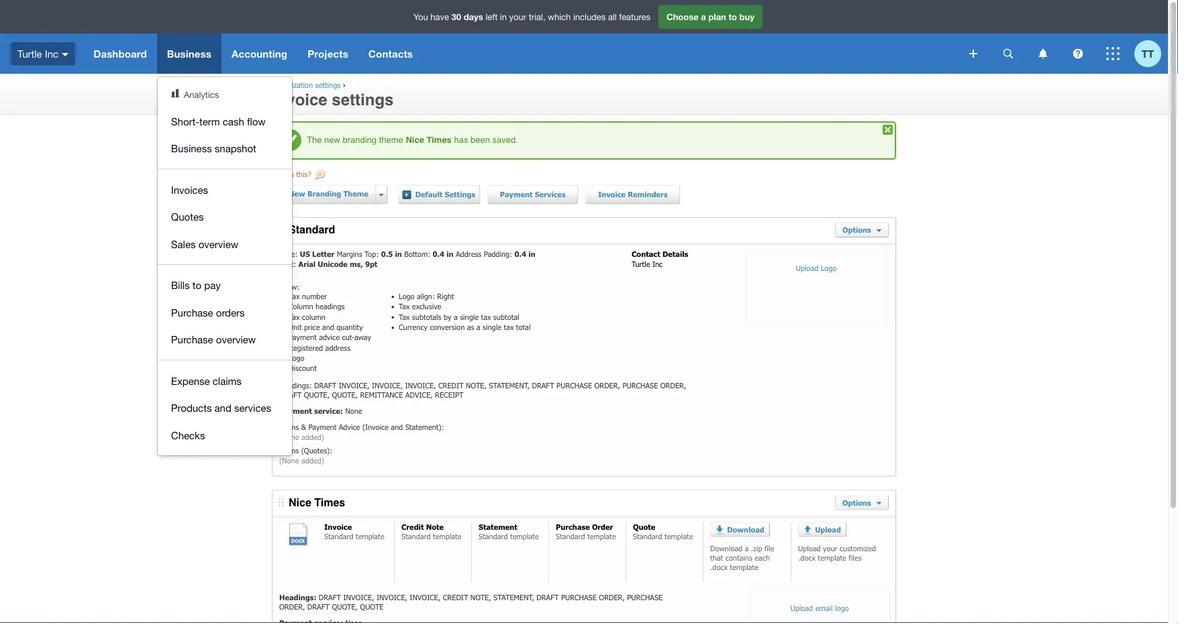 Task type: describe. For each thing, give the bounding box(es) containing it.
dashboard
[[93, 48, 147, 60]]

have
[[431, 12, 449, 22]]

.docx inside download a .zip file that contains each .docx template
[[711, 564, 728, 573]]

days
[[464, 12, 483, 22]]

navigation inside banner
[[83, 34, 960, 456]]

service:
[[314, 407, 343, 416]]

and inside show: tax number column headings tax column unit price and quantity payment advice cut-away registered address logo discount
[[322, 323, 334, 332]]

conversion
[[430, 323, 465, 332]]

template inside quote standard template
[[665, 533, 694, 542]]

sales
[[171, 238, 196, 250]]

invoice standard template
[[324, 523, 385, 542]]

turtle inside contact details turtle inc upload logo
[[632, 259, 650, 269]]

template inside the credit note standard template
[[433, 533, 462, 542]]

a inside download a .zip file that contains each .docx template
[[745, 544, 749, 553]]

payment inside terms & payment advice (invoice and statement): (none added) terms (quotes): (none added)
[[309, 423, 337, 432]]

show:
[[279, 282, 300, 292]]

products and services link
[[158, 395, 292, 422]]

customized
[[840, 544, 877, 553]]

standard up us
[[289, 224, 335, 236]]

align:
[[417, 292, 435, 301]]

payment inside show: tax number column headings tax column unit price and quantity payment advice cut-away registered address logo discount
[[289, 333, 317, 342]]

email
[[816, 604, 833, 613]]

bottom:
[[404, 250, 431, 259]]

cash
[[223, 116, 244, 127]]

has
[[454, 135, 468, 145]]

in right padding:
[[529, 250, 536, 259]]

turtle inside popup button
[[17, 48, 42, 60]]

invoice for invoice standard template
[[324, 523, 352, 532]]

your inside banner
[[509, 12, 527, 22]]

0 horizontal spatial svg image
[[970, 50, 978, 58]]

quote
[[360, 603, 384, 612]]

analytics
[[184, 89, 219, 100]]

default
[[416, 190, 443, 199]]

files
[[849, 554, 862, 563]]

upload for upload your customized .docx template files
[[799, 544, 821, 553]]

template inside the invoice standard template
[[356, 533, 385, 542]]

upload for upload
[[815, 526, 841, 535]]

sales overview
[[171, 238, 238, 250]]

business button
[[157, 34, 222, 74]]

new branding theme link
[[275, 185, 375, 204]]

standard inside statement standard template
[[479, 533, 508, 542]]

trial,
[[529, 12, 546, 22]]

away
[[355, 333, 371, 342]]

expense claims link
[[158, 368, 292, 395]]

›
[[343, 81, 346, 90]]

a right by
[[454, 313, 458, 322]]

payment up &
[[279, 407, 312, 416]]

advice,
[[406, 391, 433, 400]]

bills to pay
[[171, 280, 221, 291]]

choose
[[667, 12, 699, 22]]

by
[[444, 313, 452, 322]]

snapshot
[[215, 143, 256, 154]]

a inside banner
[[701, 12, 706, 22]]

expense claims
[[171, 375, 242, 387]]

0 vertical spatial times
[[427, 135, 452, 145]]

payment left services
[[500, 190, 533, 199]]

all
[[608, 12, 617, 22]]

headings: for headings: draft invoice,             invoice,             invoice,             credit note,             statement,             draft purchase order,                         purchase order, draft quote,                         quote,             remittance advice,             receipt
[[279, 381, 312, 390]]

which
[[548, 12, 571, 22]]

been
[[471, 135, 490, 145]]

column
[[302, 313, 326, 322]]

2 terms from the top
[[279, 447, 299, 456]]

the new branding theme nice times has been saved.
[[307, 135, 518, 145]]

credit inside draft invoice,                 invoice,                 invoice,                 credit note,                 statement,                             draft purchase order,                 purchase order,                             draft quote,                             quote
[[443, 593, 468, 602]]

settings
[[445, 190, 476, 199]]

tt button
[[1135, 34, 1169, 74]]

download for download a .zip file that contains each .docx template
[[711, 544, 743, 553]]

turtle inc button
[[0, 34, 83, 74]]

2 added) from the top
[[301, 456, 324, 466]]

discount
[[289, 364, 317, 373]]

standard inside the invoice standard template
[[324, 533, 354, 542]]

quote, up none
[[332, 391, 358, 400]]

order
[[592, 523, 613, 532]]

business for business snapshot
[[171, 143, 212, 154]]

0 horizontal spatial times
[[314, 497, 345, 509]]

invoice for invoice reminders
[[598, 190, 626, 199]]

total
[[516, 323, 531, 332]]

0 vertical spatial settings
[[315, 81, 341, 90]]

logo inside logo align:                                      right tax                 exclusive tax subtotals                                                  by a single tax subtotal currency conversion as                                                          a single tax total
[[399, 292, 415, 301]]

address
[[456, 250, 482, 259]]

theme
[[379, 135, 404, 145]]

upload logo link
[[746, 250, 887, 325]]

business snapshot link
[[158, 135, 292, 162]]

inc inside popup button
[[45, 48, 59, 60]]

column
[[289, 302, 313, 311]]

bills to pay link
[[158, 272, 292, 299]]

standard inside the credit note standard template
[[402, 533, 431, 542]]

number
[[302, 292, 327, 301]]

1 horizontal spatial svg image
[[1004, 49, 1014, 59]]

services
[[535, 190, 566, 199]]

advice
[[339, 423, 360, 432]]

branding
[[308, 189, 341, 198]]

logo
[[835, 604, 849, 613]]

new branding theme
[[289, 189, 369, 198]]

short-term cash flow
[[171, 116, 266, 127]]

payment services link
[[487, 185, 579, 204]]

you
[[414, 12, 428, 22]]

advice
[[319, 333, 340, 342]]

that
[[711, 554, 724, 563]]

purchase overview
[[171, 334, 256, 346]]

.zip
[[751, 544, 763, 553]]

download link
[[711, 523, 770, 538]]

buy
[[740, 12, 755, 22]]

upload inside contact details turtle inc upload logo
[[796, 264, 819, 273]]

and inside terms & payment advice (invoice and statement): (none added) terms (quotes): (none added)
[[391, 423, 403, 432]]

1 vertical spatial settings
[[332, 90, 394, 109]]

contains
[[726, 554, 753, 563]]

template inside the upload your customized .docx template files
[[818, 554, 847, 563]]

1 0.4 from the left
[[433, 250, 445, 259]]

default settings link
[[398, 185, 481, 204]]

logo align:                                      right tax                 exclusive tax subtotals                                                  by a single tax subtotal currency conversion as                                                          a single tax total
[[399, 292, 531, 332]]

letter
[[312, 250, 335, 259]]

this?
[[296, 170, 311, 179]]

short-term cash flow link
[[158, 108, 292, 135]]

dashboard link
[[83, 34, 157, 74]]

top:
[[365, 250, 379, 259]]

in right 0.5
[[395, 250, 402, 259]]

logo inside show: tax number column headings tax column unit price and quantity payment advice cut-away registered address logo discount
[[289, 354, 305, 363]]

upload email logo
[[791, 604, 849, 613]]

checks
[[171, 430, 205, 442]]

quote, inside draft invoice,                 invoice,                 invoice,                 credit note,                 statement,                             draft purchase order,                 purchase order,                             draft quote,                             quote
[[332, 603, 358, 612]]

you have 30 days left in your trial, which includes all features
[[414, 12, 651, 22]]

page: us letter margins top: 0.5 in bottom: 0.4 in address padding: 0.4 in font: arial unicode ms,               9pt
[[279, 250, 536, 269]]

credit inside "headings: draft invoice,             invoice,             invoice,             credit note,             statement,             draft purchase order,                         purchase order, draft quote,                         quote,             remittance advice,             receipt"
[[439, 381, 464, 390]]

organization
[[272, 81, 313, 90]]

sales overview link
[[158, 231, 292, 258]]

flow
[[247, 116, 266, 127]]

options for nice times
[[843, 499, 874, 508]]

currency
[[399, 323, 428, 332]]

payment service: none
[[279, 407, 362, 416]]

projects
[[308, 48, 348, 60]]



Task type: vqa. For each thing, say whether or not it's contained in the screenshot.
The Standard in Purchase Order Standard template
yes



Task type: locate. For each thing, give the bounding box(es) containing it.
0 vertical spatial download
[[728, 526, 765, 535]]

1 vertical spatial turtle
[[632, 259, 650, 269]]

in
[[500, 12, 507, 22], [395, 250, 402, 259], [447, 250, 454, 259], [529, 250, 536, 259]]

turtle inc
[[17, 48, 59, 60]]

claims
[[213, 375, 242, 387]]

nice right theme
[[406, 135, 424, 145]]

standard right statement standard template
[[556, 533, 585, 542]]

added) down (quotes):
[[301, 456, 324, 466]]

1 vertical spatial added)
[[301, 456, 324, 466]]

0 vertical spatial and
[[322, 323, 334, 332]]

overview for purchase overview
[[216, 334, 256, 346]]

standard down "statement"
[[479, 533, 508, 542]]

statement, inside draft invoice,                 invoice,                 invoice,                 credit note,                 statement,                             draft purchase order,                 purchase order,                             draft quote,                             quote
[[494, 593, 535, 602]]

0 vertical spatial statement,
[[489, 381, 530, 390]]

0 vertical spatial nice
[[406, 135, 424, 145]]

settings left ›
[[315, 81, 341, 90]]

right
[[437, 292, 454, 301]]

a right as
[[477, 323, 481, 332]]

standard inside purchase order standard template
[[556, 533, 585, 542]]

invoice down nice times
[[324, 523, 352, 532]]

1 vertical spatial tax
[[504, 323, 514, 332]]

0.4 right padding:
[[515, 250, 527, 259]]

1 vertical spatial to
[[193, 280, 202, 291]]

standard down the credit
[[402, 533, 431, 542]]

payment services
[[500, 190, 566, 199]]

2 headings: from the top
[[279, 593, 317, 602]]

registered
[[289, 343, 323, 353]]

1 options from the top
[[843, 226, 874, 235]]

0 vertical spatial (none
[[279, 433, 299, 442]]

subtotal
[[494, 313, 520, 322]]

template down 'order' on the bottom right of the page
[[588, 533, 616, 542]]

0 horizontal spatial single
[[460, 313, 479, 322]]

in right the left
[[500, 12, 507, 22]]

1 vertical spatial (none
[[279, 456, 299, 466]]

0 vertical spatial headings:
[[279, 381, 312, 390]]

in left address
[[447, 250, 454, 259]]

purchase down purchase orders at the left
[[171, 334, 213, 346]]

details
[[663, 250, 689, 259]]

0 vertical spatial note,
[[466, 381, 487, 390]]

nice times
[[289, 497, 345, 509]]

standard down nice times
[[324, 533, 354, 542]]

list box containing short-term cash flow
[[158, 77, 292, 456]]

(invoice
[[363, 423, 389, 432]]

1 horizontal spatial single
[[483, 323, 502, 332]]

0 vertical spatial business
[[167, 48, 212, 60]]

standard inside quote standard template
[[633, 533, 663, 542]]

1 horizontal spatial to
[[729, 12, 737, 22]]

times left has
[[427, 135, 452, 145]]

inc
[[45, 48, 59, 60], [653, 259, 663, 269]]

1 horizontal spatial logo
[[399, 292, 415, 301]]

a left .zip
[[745, 544, 749, 553]]

svg image
[[1107, 47, 1120, 60], [1039, 49, 1048, 59], [1074, 49, 1084, 59], [62, 53, 69, 56]]

download up that
[[711, 544, 743, 553]]

2 vertical spatial logo
[[289, 354, 305, 363]]

tax left 'subtotal'
[[481, 313, 491, 322]]

default settings
[[416, 190, 476, 199]]

0 vertical spatial single
[[460, 313, 479, 322]]

ms,
[[350, 259, 363, 269]]

the
[[307, 135, 322, 145]]

1 vertical spatial times
[[314, 497, 345, 509]]

0 horizontal spatial 0.4
[[433, 250, 445, 259]]

statement):
[[405, 423, 444, 432]]

1 vertical spatial download
[[711, 544, 743, 553]]

standard down quote
[[633, 533, 663, 542]]

and
[[322, 323, 334, 332], [215, 403, 232, 414], [391, 423, 403, 432]]

inc inside contact details turtle inc upload logo
[[653, 259, 663, 269]]

price
[[304, 323, 320, 332]]

0 horizontal spatial tax
[[481, 313, 491, 322]]

terms left (quotes):
[[279, 447, 299, 456]]

group inside banner
[[158, 77, 292, 456]]

1 vertical spatial purchase
[[171, 334, 213, 346]]

1 horizontal spatial your
[[823, 544, 838, 553]]

0.4 right bottom:
[[433, 250, 445, 259]]

overview for sales overview
[[199, 238, 238, 250]]

payment down payment service: none
[[309, 423, 337, 432]]

contacts button
[[359, 34, 423, 74]]

short-
[[171, 116, 200, 127]]

2 vertical spatial invoice
[[324, 523, 352, 532]]

1 vertical spatial and
[[215, 403, 232, 414]]

reminders
[[628, 190, 668, 199]]

upload inside the upload your customized .docx template files
[[799, 544, 821, 553]]

checks link
[[158, 422, 292, 449]]

2 horizontal spatial logo
[[821, 264, 837, 273]]

nice down (quotes):
[[289, 497, 312, 509]]

1 horizontal spatial 0.4
[[515, 250, 527, 259]]

purchase
[[171, 307, 213, 319], [171, 334, 213, 346], [556, 523, 590, 532]]

overview down "orders" at the left of the page
[[216, 334, 256, 346]]

file
[[765, 544, 775, 553]]

turtle
[[17, 48, 42, 60], [632, 259, 650, 269]]

and right (invoice
[[391, 423, 403, 432]]

invoices
[[171, 184, 208, 196]]

terms left &
[[279, 423, 299, 432]]

30
[[452, 12, 461, 22]]

1 vertical spatial note,
[[471, 593, 491, 602]]

purchase overview link
[[158, 326, 292, 354]]

header chart image
[[170, 89, 180, 98]]

note, inside draft invoice,                 invoice,                 invoice,                 credit note,                 statement,                             draft purchase order,                 purchase order,                             draft quote,                             quote
[[471, 593, 491, 602]]

.docx down upload link
[[799, 554, 816, 563]]

0.5
[[381, 250, 393, 259]]

navigation containing dashboard
[[83, 34, 960, 456]]

and down expense claims link
[[215, 403, 232, 414]]

9pt
[[365, 259, 378, 269]]

1 headings: from the top
[[279, 381, 312, 390]]

navigation
[[83, 34, 960, 456]]

0 vertical spatial overview
[[199, 238, 238, 250]]

1 vertical spatial nice
[[289, 497, 312, 509]]

0 vertical spatial terms
[[279, 423, 299, 432]]

1 vertical spatial logo
[[399, 292, 415, 301]]

accounting
[[232, 48, 288, 60]]

template down note at the left bottom
[[433, 533, 462, 542]]

2 options from the top
[[843, 499, 874, 508]]

contacts
[[369, 48, 413, 60]]

products
[[171, 403, 212, 414]]

invoices link
[[158, 176, 292, 204]]

template down contains
[[730, 564, 759, 573]]

note,
[[466, 381, 487, 390], [471, 593, 491, 602]]

projects button
[[298, 34, 359, 74]]

payment up registered
[[289, 333, 317, 342]]

1 horizontal spatial inc
[[653, 259, 663, 269]]

and up advice
[[322, 323, 334, 332]]

0 vertical spatial to
[[729, 12, 737, 22]]

(quotes):
[[301, 447, 333, 456]]

1 vertical spatial .docx
[[711, 564, 728, 573]]

download for download
[[728, 526, 765, 535]]

1 horizontal spatial times
[[427, 135, 452, 145]]

options for standard
[[843, 226, 874, 235]]

download
[[728, 526, 765, 535], [711, 544, 743, 553]]

template inside download a .zip file that contains each .docx template
[[730, 564, 759, 573]]

arial
[[299, 259, 316, 269]]

template down "statement"
[[510, 533, 539, 542]]

1 horizontal spatial tax
[[504, 323, 514, 332]]

as
[[467, 323, 474, 332]]

new
[[324, 135, 340, 145]]

template left download link
[[665, 533, 694, 542]]

0 horizontal spatial and
[[215, 403, 232, 414]]

1 vertical spatial credit
[[443, 593, 468, 602]]

0 horizontal spatial nice
[[289, 497, 312, 509]]

0 vertical spatial your
[[509, 12, 527, 22]]

business inside 'business' popup button
[[167, 48, 212, 60]]

0 vertical spatial .docx
[[799, 554, 816, 563]]

to inside "bills to pay" link
[[193, 280, 202, 291]]

business inside group
[[171, 143, 212, 154]]

2 horizontal spatial and
[[391, 423, 403, 432]]

quotes
[[171, 211, 204, 223]]

statement, down statement standard template
[[494, 593, 535, 602]]

times
[[427, 135, 452, 145], [314, 497, 345, 509]]

2 vertical spatial purchase
[[556, 523, 590, 532]]

0 horizontal spatial inc
[[45, 48, 59, 60]]

list box
[[158, 77, 292, 456]]

purchase inside purchase order standard template
[[556, 523, 590, 532]]

0 vertical spatial tax
[[481, 313, 491, 322]]

note, inside "headings: draft invoice,             invoice,             invoice,             credit note,             statement,             draft purchase order,                         purchase order, draft quote,                         quote,             remittance advice,             receipt"
[[466, 381, 487, 390]]

1 added) from the top
[[301, 433, 324, 442]]

features
[[619, 12, 651, 22]]

purchase down bills to pay on the left
[[171, 307, 213, 319]]

purchase for purchase orders
[[171, 307, 213, 319]]

invoice left reminders
[[598, 190, 626, 199]]

2 vertical spatial and
[[391, 423, 403, 432]]

in inside banner
[[500, 12, 507, 22]]

single up as
[[460, 313, 479, 322]]

added)
[[301, 433, 324, 442], [301, 456, 324, 466]]

credit
[[439, 381, 464, 390], [443, 593, 468, 602]]

draft invoice,                 invoice,                 invoice,                 credit note,                 statement,                             draft purchase order,                 purchase order,                             draft quote,                             quote
[[279, 593, 663, 612]]

settings
[[315, 81, 341, 90], [332, 90, 394, 109]]

invoice down the organization settings link
[[272, 90, 328, 109]]

1 vertical spatial business
[[171, 143, 212, 154]]

and inside products and services link
[[215, 403, 232, 414]]

added) down &
[[301, 433, 324, 442]]

0 vertical spatial added)
[[301, 433, 324, 442]]

0.4
[[433, 250, 445, 259], [515, 250, 527, 259]]

1 horizontal spatial turtle
[[632, 259, 650, 269]]

0 horizontal spatial to
[[193, 280, 202, 291]]

svg image inside turtle inc popup button
[[62, 53, 69, 56]]

quote, up payment service: none
[[304, 391, 330, 400]]

times up the invoice standard template
[[314, 497, 345, 509]]

1 vertical spatial overview
[[216, 334, 256, 346]]

headings: draft invoice,             invoice,             invoice,             credit note,             statement,             draft purchase order,                         purchase order, draft quote,                         quote,             remittance advice,             receipt
[[279, 381, 687, 400]]

template inside purchase order standard template
[[588, 533, 616, 542]]

1 vertical spatial statement,
[[494, 593, 535, 602]]

0 vertical spatial invoice
[[272, 90, 328, 109]]

contact details turtle inc upload logo
[[632, 250, 837, 273]]

template left files on the bottom
[[818, 554, 847, 563]]

group
[[158, 77, 292, 456]]

1 vertical spatial inc
[[653, 259, 663, 269]]

quote,
[[304, 391, 330, 400], [332, 391, 358, 400], [332, 603, 358, 612]]

(none down payment service: none
[[279, 433, 299, 442]]

us
[[300, 250, 310, 259]]

1 horizontal spatial nice
[[406, 135, 424, 145]]

orders
[[216, 307, 245, 319]]

0 vertical spatial turtle
[[17, 48, 42, 60]]

statement, down total
[[489, 381, 530, 390]]

your left trial,
[[509, 12, 527, 22]]

none
[[346, 407, 362, 416]]

list box inside navigation
[[158, 77, 292, 456]]

download up .zip
[[728, 526, 765, 535]]

purchase for purchase overview
[[171, 334, 213, 346]]

includes
[[574, 12, 606, 22]]

.docx
[[799, 554, 816, 563], [711, 564, 728, 573]]

statement, inside "headings: draft invoice,             invoice,             invoice,             credit note,             statement,             draft purchase order,                         purchase order, draft quote,                         quote,             remittance advice,             receipt"
[[489, 381, 530, 390]]

1 horizontal spatial .docx
[[799, 554, 816, 563]]

headings: inside "headings: draft invoice,             invoice,             invoice,             credit note,             statement,             draft purchase order,                         purchase order, draft quote,                         quote,             remittance advice,             receipt"
[[279, 381, 312, 390]]

invoice reminders
[[598, 190, 668, 199]]

2 (none from the top
[[279, 456, 299, 466]]

to left pay
[[193, 280, 202, 291]]

banner containing dashboard
[[0, 0, 1169, 456]]

template inside statement standard template
[[510, 533, 539, 542]]

banner
[[0, 0, 1169, 456]]

0 vertical spatial purchase
[[171, 307, 213, 319]]

1 horizontal spatial and
[[322, 323, 334, 332]]

headings: for headings:
[[279, 593, 317, 602]]

logo
[[821, 264, 837, 273], [399, 292, 415, 301], [289, 354, 305, 363]]

each
[[755, 554, 770, 563]]

1 vertical spatial your
[[823, 544, 838, 553]]

0 vertical spatial inc
[[45, 48, 59, 60]]

1 vertical spatial single
[[483, 323, 502, 332]]

1 vertical spatial invoice
[[598, 190, 626, 199]]

your inside the upload your customized .docx template files
[[823, 544, 838, 553]]

0 horizontal spatial turtle
[[17, 48, 42, 60]]

terms & payment advice (invoice and statement): (none added) terms (quotes): (none added)
[[279, 423, 444, 466]]

single down 'subtotal'
[[483, 323, 502, 332]]

theme
[[343, 189, 369, 198]]

statement,
[[489, 381, 530, 390], [494, 593, 535, 602]]

download inside download a .zip file that contains each .docx template
[[711, 544, 743, 553]]

1 vertical spatial options
[[843, 499, 874, 508]]

2 0.4 from the left
[[515, 250, 527, 259]]

quantity
[[337, 323, 363, 332]]

upload for upload email logo
[[791, 604, 813, 613]]

purchase left 'order' on the bottom right of the page
[[556, 523, 590, 532]]

0 vertical spatial logo
[[821, 264, 837, 273]]

upload inside upload email logo link
[[791, 604, 813, 613]]

quote, left quote
[[332, 603, 358, 612]]

address
[[325, 343, 351, 353]]

0 vertical spatial options
[[843, 226, 874, 235]]

1 vertical spatial headings:
[[279, 593, 317, 602]]

business for business
[[167, 48, 212, 60]]

tax
[[481, 313, 491, 322], [504, 323, 514, 332]]

credit note standard template
[[402, 523, 462, 542]]

svg image
[[1004, 49, 1014, 59], [970, 50, 978, 58]]

a left plan
[[701, 12, 706, 22]]

receipt
[[435, 391, 464, 400]]

tax down 'subtotal'
[[504, 323, 514, 332]]

your down upload link
[[823, 544, 838, 553]]

0 vertical spatial credit
[[439, 381, 464, 390]]

invoice inside organization settings › invoice settings
[[272, 90, 328, 109]]

overview down 'quotes' link
[[199, 238, 238, 250]]

order,
[[595, 381, 621, 390], [661, 381, 687, 390], [599, 593, 625, 602], [279, 603, 305, 612]]

business down short-
[[171, 143, 212, 154]]

0 horizontal spatial .docx
[[711, 564, 728, 573]]

invoice inside the invoice standard template
[[324, 523, 352, 532]]

headings
[[316, 302, 345, 311]]

upload inside upload link
[[815, 526, 841, 535]]

1 vertical spatial terms
[[279, 447, 299, 456]]

business up header chart image
[[167, 48, 212, 60]]

1 terms from the top
[[279, 423, 299, 432]]

credit
[[402, 523, 424, 532]]

0 horizontal spatial logo
[[289, 354, 305, 363]]

template left the credit note standard template
[[356, 533, 385, 542]]

plan
[[709, 12, 727, 22]]

.docx inside the upload your customized .docx template files
[[799, 554, 816, 563]]

0 horizontal spatial your
[[509, 12, 527, 22]]

margins
[[337, 250, 362, 259]]

what's this?
[[272, 170, 311, 179]]

(none up nice times
[[279, 456, 299, 466]]

.docx down that
[[711, 564, 728, 573]]

group containing short-term cash flow
[[158, 77, 292, 456]]

business
[[167, 48, 212, 60], [171, 143, 212, 154]]

to left buy
[[729, 12, 737, 22]]

1 (none from the top
[[279, 433, 299, 442]]

logo inside contact details turtle inc upload logo
[[821, 264, 837, 273]]

settings down ›
[[332, 90, 394, 109]]



